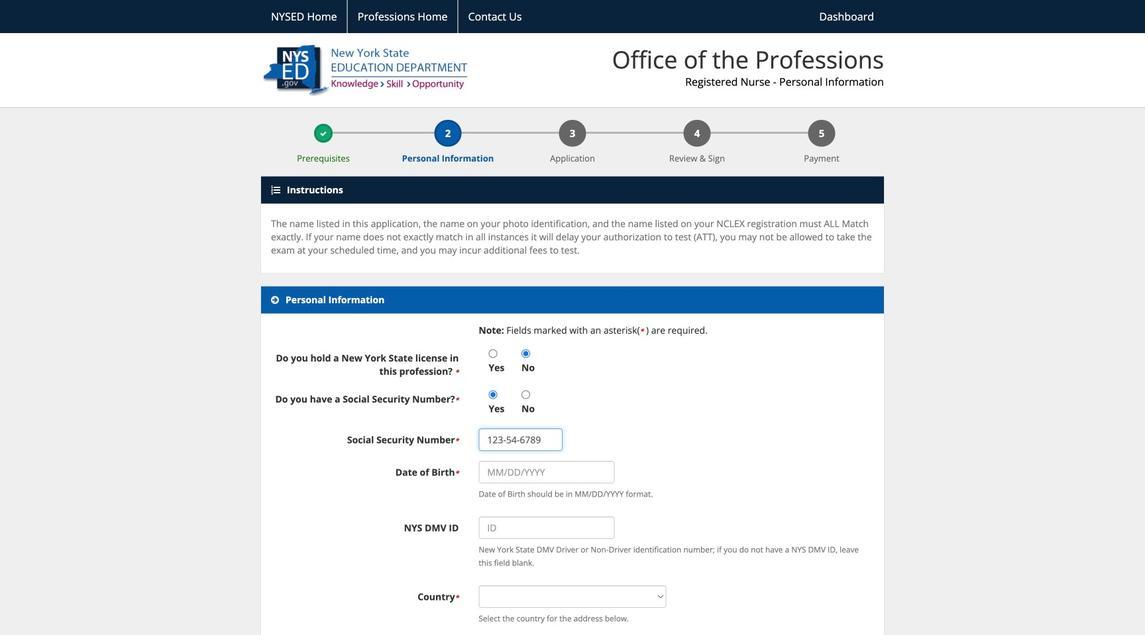 Task type: locate. For each thing, give the bounding box(es) containing it.
check image
[[320, 131, 327, 137]]

MM/DD/YYYY text field
[[479, 462, 615, 484]]

ID text field
[[479, 517, 615, 540]]

None text field
[[479, 429, 563, 452]]

list ol image
[[271, 186, 280, 195]]

None radio
[[489, 350, 497, 358], [522, 350, 530, 358], [522, 391, 530, 400], [489, 350, 497, 358], [522, 350, 530, 358], [522, 391, 530, 400]]

None radio
[[489, 391, 497, 400]]



Task type: describe. For each thing, give the bounding box(es) containing it.
arrow circle right image
[[271, 296, 279, 305]]



Task type: vqa. For each thing, say whether or not it's contained in the screenshot.
ID text field
yes



